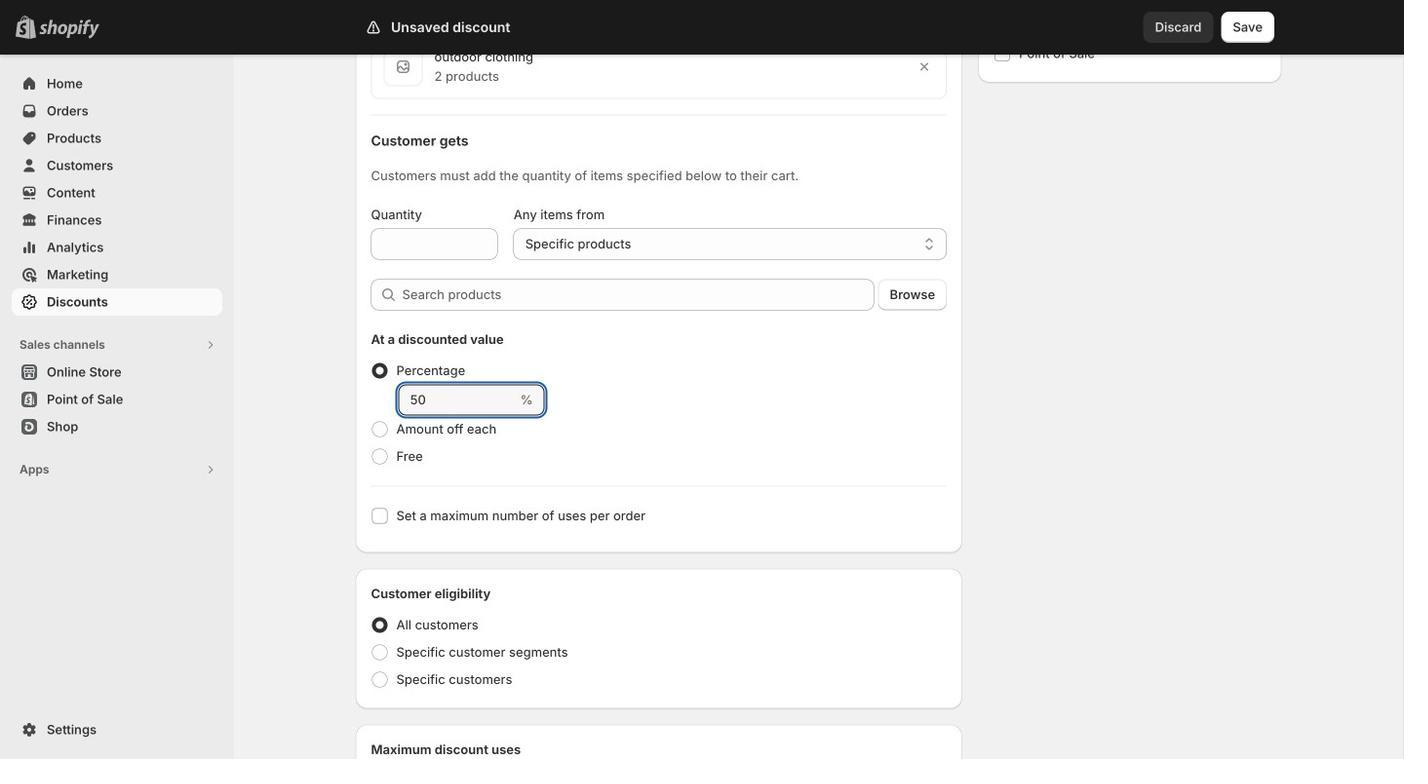 Task type: vqa. For each thing, say whether or not it's contained in the screenshot.
Search products text field
yes



Task type: describe. For each thing, give the bounding box(es) containing it.
Search products text field
[[402, 279, 874, 311]]



Task type: locate. For each thing, give the bounding box(es) containing it.
shopify image
[[39, 19, 99, 39]]

None text field
[[371, 229, 498, 260], [398, 385, 517, 416], [371, 229, 498, 260], [398, 385, 517, 416]]



